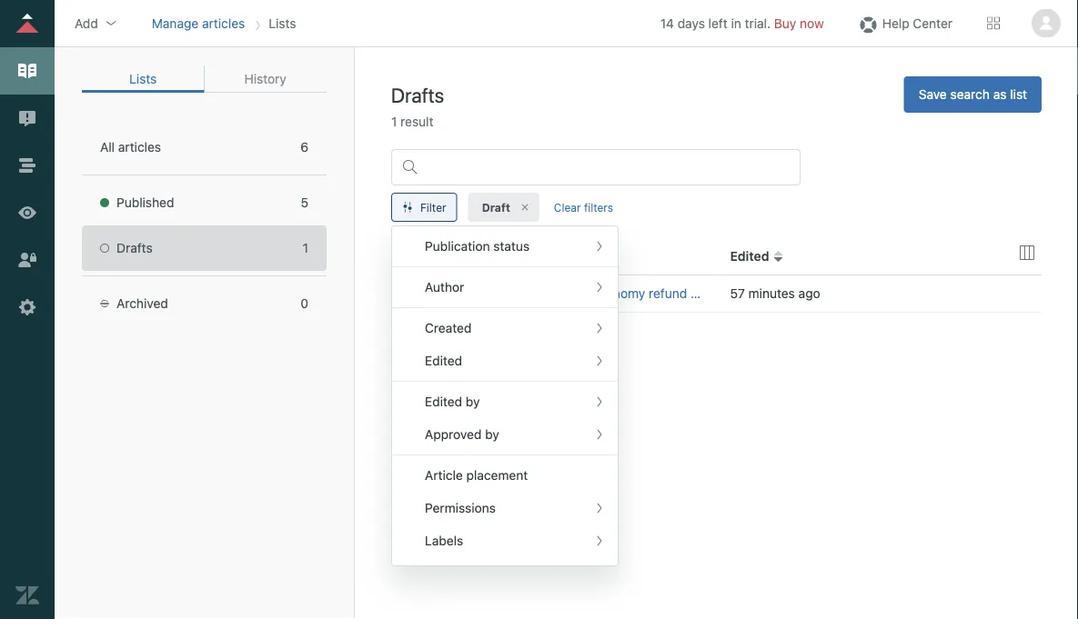 Task type: describe. For each thing, give the bounding box(es) containing it.
edited inside 'button'
[[731, 249, 770, 264]]

edited by menu item
[[392, 386, 618, 419]]

14 days left in trial. buy now
[[661, 15, 825, 30]]

author
[[425, 280, 465, 295]]

edited menu item
[[392, 345, 618, 378]]

show and hide columns image
[[1021, 246, 1035, 260]]

minutes
[[749, 286, 796, 301]]

57 minutes ago
[[731, 286, 821, 301]]

trial.
[[745, 15, 771, 30]]

1 horizontal spatial lists
[[269, 15, 296, 30]]

add
[[75, 15, 98, 30]]

filters
[[584, 201, 614, 214]]

articles for all articles
[[118, 140, 161, 155]]

0 vertical spatial drafts
[[391, 83, 444, 107]]

add button
[[69, 10, 124, 37]]

zendesk image
[[15, 584, 39, 608]]

author menu item
[[392, 271, 618, 304]]

articles for manage articles
[[202, 15, 245, 30]]

published
[[117, 195, 174, 210]]

article placement
[[425, 468, 528, 483]]

approved by menu item
[[392, 419, 618, 452]]

0 horizontal spatial drafts
[[117, 241, 153, 256]]

labels menu item
[[392, 525, 618, 558]]

6
[[301, 140, 309, 155]]

publication status menu item
[[392, 230, 618, 263]]

save search as list
[[919, 87, 1028, 102]]

zendesk products image
[[988, 17, 1001, 30]]

refund
[[649, 286, 688, 301]]

article
[[425, 468, 463, 483]]

archived
[[117, 296, 168, 311]]

0
[[301, 296, 309, 311]]

clear
[[554, 201, 581, 214]]

labels
[[425, 534, 464, 549]]

title
[[437, 249, 464, 264]]

sample article: stellar skyonomy refund policies
[[453, 286, 736, 301]]

history
[[245, 71, 287, 86]]

manage articles
[[152, 15, 245, 30]]

5
[[301, 195, 309, 210]]

edited for by
[[425, 395, 463, 410]]

user permissions image
[[15, 249, 39, 272]]

days
[[678, 15, 705, 30]]

approved by
[[425, 427, 500, 442]]

by for edited by
[[466, 395, 480, 410]]

permissions menu item
[[392, 493, 618, 525]]

edited for edited menu item
[[425, 354, 463, 369]]

ago
[[799, 286, 821, 301]]



Task type: locate. For each thing, give the bounding box(es) containing it.
drafts
[[391, 83, 444, 107], [117, 241, 153, 256]]

clear filters
[[554, 201, 614, 214]]

1 result
[[391, 114, 434, 129]]

status
[[494, 239, 530, 254]]

by up approved by
[[466, 395, 480, 410]]

policies
[[691, 286, 736, 301]]

1
[[391, 114, 397, 129], [303, 241, 309, 256]]

articles right all
[[118, 140, 161, 155]]

comments
[[425, 567, 489, 582]]

edited by
[[425, 395, 480, 410]]

created
[[425, 321, 472, 336]]

article:
[[501, 286, 541, 301]]

skyonomy
[[585, 286, 646, 301]]

14
[[661, 15, 675, 30]]

save search as list button
[[905, 76, 1042, 113]]

by for approved by
[[485, 427, 500, 442]]

navigation
[[148, 10, 300, 37]]

edited up approved on the left bottom of page
[[425, 395, 463, 410]]

by down edited by menu item
[[485, 427, 500, 442]]

1 horizontal spatial drafts
[[391, 83, 444, 107]]

center
[[913, 15, 953, 30]]

articles
[[202, 15, 245, 30], [118, 140, 161, 155]]

1 vertical spatial drafts
[[117, 241, 153, 256]]

stellar
[[544, 286, 581, 301]]

57
[[731, 286, 745, 301]]

customize design image
[[15, 201, 39, 225]]

drafts up result on the top of page
[[391, 83, 444, 107]]

lists up the history
[[269, 15, 296, 30]]

edited down created
[[425, 354, 463, 369]]

menu
[[391, 226, 619, 591]]

settings image
[[15, 296, 39, 320]]

edited
[[731, 249, 770, 264], [425, 354, 463, 369], [425, 395, 463, 410]]

0 horizontal spatial lists
[[129, 71, 157, 86]]

help center
[[883, 15, 953, 30]]

0 vertical spatial edited
[[731, 249, 770, 264]]

1 vertical spatial 1
[[303, 241, 309, 256]]

remove image
[[520, 202, 531, 213]]

navigation containing manage articles
[[148, 10, 300, 37]]

1 horizontal spatial 1
[[391, 114, 397, 129]]

2 vertical spatial edited
[[425, 395, 463, 410]]

0 vertical spatial lists
[[269, 15, 296, 30]]

publication status
[[425, 239, 530, 254]]

manage articles image
[[15, 59, 39, 83]]

0 vertical spatial articles
[[202, 15, 245, 30]]

lists
[[269, 15, 296, 30], [129, 71, 157, 86]]

draft
[[482, 201, 511, 214]]

help center button
[[852, 10, 959, 37]]

manage
[[152, 15, 199, 30]]

left
[[709, 15, 728, 30]]

0 vertical spatial by
[[466, 395, 480, 410]]

search
[[951, 87, 990, 102]]

comments menu item
[[392, 558, 618, 591]]

lists down manage
[[129, 71, 157, 86]]

result
[[401, 114, 434, 129]]

1 for 1 result
[[391, 114, 397, 129]]

filter button
[[391, 193, 458, 222]]

0 horizontal spatial 1
[[303, 241, 309, 256]]

approved
[[425, 427, 482, 442]]

permissions
[[425, 501, 496, 516]]

clear filters button
[[543, 193, 625, 222]]

1 vertical spatial lists
[[129, 71, 157, 86]]

menu containing publication status
[[391, 226, 619, 591]]

1 horizontal spatial articles
[[202, 15, 245, 30]]

articles inside navigation
[[202, 15, 245, 30]]

placement
[[467, 468, 528, 483]]

edited button
[[731, 248, 784, 266]]

all articles
[[100, 140, 161, 155]]

0 vertical spatial 1
[[391, 114, 397, 129]]

1 vertical spatial edited
[[425, 354, 463, 369]]

0 horizontal spatial articles
[[118, 140, 161, 155]]

drafts down published
[[117, 241, 153, 256]]

1 for 1
[[303, 241, 309, 256]]

articles right manage
[[202, 15, 245, 30]]

created menu item
[[392, 312, 618, 345]]

moderate content image
[[15, 107, 39, 130]]

edited up 57
[[731, 249, 770, 264]]

1 horizontal spatial by
[[485, 427, 500, 442]]

history link
[[204, 66, 327, 93]]

lists link
[[82, 66, 204, 93]]

sample article: stellar skyonomy refund policies link
[[437, 285, 736, 303]]

1 left result on the top of page
[[391, 114, 397, 129]]

manage articles link
[[152, 15, 245, 30]]

now
[[800, 15, 825, 30]]

save
[[919, 87, 948, 102]]

in
[[732, 15, 742, 30]]

sample
[[453, 286, 497, 301]]

1 down 5
[[303, 241, 309, 256]]

help
[[883, 15, 910, 30]]

buy
[[775, 15, 797, 30]]

1 vertical spatial articles
[[118, 140, 161, 155]]

0 horizontal spatial by
[[466, 395, 480, 410]]

arrange content image
[[15, 154, 39, 178]]

all
[[100, 140, 115, 155]]

publication
[[425, 239, 490, 254]]

1 vertical spatial by
[[485, 427, 500, 442]]

filter
[[421, 201, 447, 214]]

list
[[1011, 87, 1028, 102]]

by
[[466, 395, 480, 410], [485, 427, 500, 442]]

as
[[994, 87, 1007, 102]]



